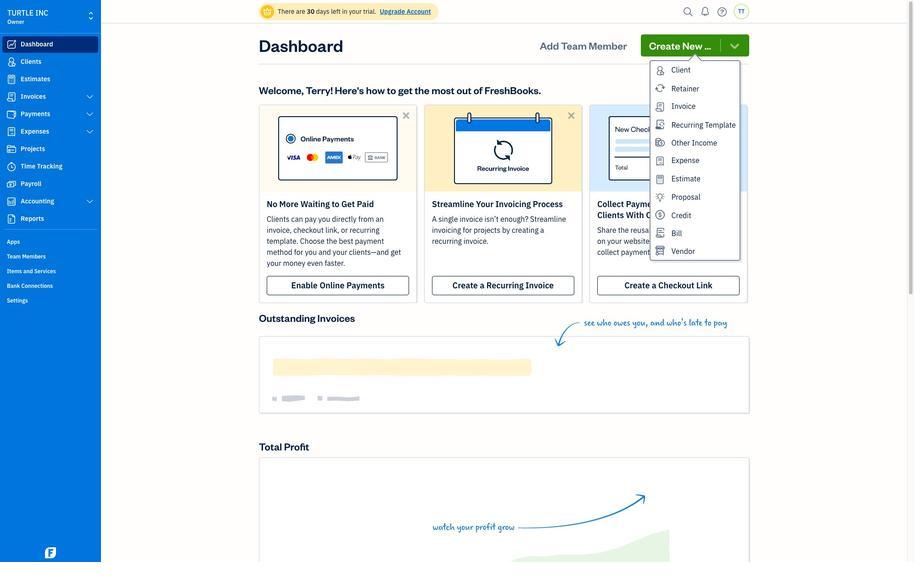 Task type: vqa. For each thing, say whether or not it's contained in the screenshot.
Create a Recurring Invoice link
yes



Task type: describe. For each thing, give the bounding box(es) containing it.
template.
[[267, 237, 299, 246]]

1 horizontal spatial you
[[318, 215, 330, 224]]

dashboard inside the main element
[[21, 40, 53, 48]]

isn't
[[485, 215, 499, 224]]

dismiss image for get
[[401, 110, 412, 121]]

expenses
[[21, 127, 49, 136]]

recurring template
[[672, 120, 736, 129]]

recurring inside button
[[672, 120, 704, 129]]

crown image
[[263, 7, 272, 16]]

chart image
[[6, 197, 17, 206]]

add
[[540, 39, 559, 52]]

services
[[34, 268, 56, 275]]

clients link
[[2, 54, 98, 70]]

even
[[307, 259, 323, 268]]

bill
[[672, 229, 682, 238]]

team members
[[7, 253, 46, 260]]

bank connections link
[[2, 279, 98, 293]]

time tracking
[[21, 162, 62, 170]]

clients for clients can pay you directly from an invoice, checkout link, or recurring template. choose the best payment method for you and your clients—and get your money even faster.
[[267, 215, 290, 224]]

your right in
[[349, 7, 362, 16]]

apps link
[[2, 235, 98, 249]]

watch your profit grow
[[433, 522, 515, 533]]

0 vertical spatial get
[[398, 84, 413, 96]]

recurring template button
[[651, 116, 740, 134]]

checkout
[[659, 280, 695, 291]]

items and services link
[[2, 264, 98, 278]]

you,
[[633, 318, 648, 328]]

with
[[626, 210, 644, 220]]

client button
[[651, 61, 740, 79]]

link inside collect payment from multiple clients with one link
[[664, 210, 680, 220]]

1 horizontal spatial the
[[415, 84, 430, 96]]

1 horizontal spatial dashboard
[[259, 34, 343, 56]]

connections
[[21, 282, 53, 289]]

get inside clients can pay you directly from an invoice, checkout link, or recurring template. choose the best payment method for you and your clients—and get your money even faster.
[[391, 248, 401, 257]]

to inside the share the reusable, unique link over email, on your website, or on social media, to collect payment from your client base.
[[717, 237, 724, 246]]

and inside clients can pay you directly from an invoice, checkout link, or recurring template. choose the best payment method for you and your clients—and get your money even faster.
[[319, 248, 331, 257]]

create new …
[[649, 39, 712, 52]]

payments inside "link"
[[21, 110, 50, 118]]

client
[[686, 248, 704, 257]]

2 vertical spatial and
[[651, 318, 665, 328]]

reports link
[[2, 211, 98, 227]]

turtle
[[7, 8, 34, 17]]

turtle inc owner
[[7, 8, 48, 25]]

terry!
[[306, 84, 333, 96]]

members
[[22, 253, 46, 260]]

create a recurring invoice
[[453, 280, 554, 291]]

a single invoice isn't enough? streamline invoicing for projects by creating a recurring invoice.
[[432, 215, 566, 246]]

invoice image
[[6, 92, 17, 102]]

waiting
[[301, 199, 330, 209]]

collect
[[598, 248, 620, 257]]

0 horizontal spatial invoice
[[526, 280, 554, 291]]

freshbooks image
[[43, 548, 58, 559]]

credit
[[672, 211, 692, 220]]

freshbooks.
[[485, 84, 541, 96]]

for inside clients can pay you directly from an invoice, checkout link, or recurring template. choose the best payment method for you and your clients—and get your money even faster.
[[294, 248, 303, 257]]

chevron large down image for accounting
[[86, 198, 94, 205]]

a for collect payment from multiple clients with one link
[[652, 280, 657, 291]]

share
[[598, 226, 617, 235]]

proposal button
[[651, 188, 740, 206]]

team inside button
[[561, 39, 587, 52]]

get
[[342, 199, 355, 209]]

and inside the main element
[[23, 268, 33, 275]]

1 horizontal spatial link
[[697, 280, 713, 291]]

profit
[[476, 522, 496, 533]]

estimates
[[21, 75, 50, 83]]

invoices link
[[2, 89, 98, 105]]

checkout
[[294, 226, 324, 235]]

invoice button
[[651, 97, 740, 116]]

expense button
[[651, 151, 740, 170]]

create new … button
[[641, 34, 750, 56]]

how
[[366, 84, 385, 96]]

1 vertical spatial pay
[[714, 318, 727, 328]]

go to help image
[[715, 5, 730, 19]]

no
[[267, 199, 277, 209]]

project image
[[6, 145, 17, 154]]

collect payment from multiple clients with one link
[[598, 199, 715, 220]]

other income button
[[651, 134, 740, 151]]

payroll
[[21, 180, 41, 188]]

enable
[[291, 280, 318, 291]]

late
[[689, 318, 703, 328]]

create a checkout link link
[[598, 276, 740, 295]]

other income
[[672, 138, 718, 147]]

from inside the share the reusable, unique link over email, on your website, or on social media, to collect payment from your client base.
[[652, 248, 668, 257]]

0 vertical spatial streamline
[[432, 199, 474, 209]]

inc
[[35, 8, 48, 17]]

the inside clients can pay you directly from an invoice, checkout link, or recurring template. choose the best payment method for you and your clients—and get your money even faster.
[[327, 237, 337, 246]]

pay inside clients can pay you directly from an invoice, checkout link, or recurring template. choose the best payment method for you and your clients—and get your money even faster.
[[305, 215, 317, 224]]

invoice.
[[464, 237, 489, 246]]

estimate button
[[651, 170, 740, 188]]

multiple
[[684, 199, 715, 209]]

link
[[688, 226, 699, 235]]

enough?
[[501, 215, 529, 224]]

chevrondown image
[[729, 39, 741, 52]]

upgrade
[[380, 7, 405, 16]]

projects
[[474, 226, 501, 235]]

share the reusable, unique link over email, on your website, or on social media, to collect payment from your client base.
[[598, 226, 738, 257]]

dashboard image
[[6, 40, 17, 49]]

invoice
[[460, 215, 483, 224]]

a for streamline your invoicing process
[[480, 280, 485, 291]]

estimate image
[[6, 75, 17, 84]]

see who owes you, and who's late to pay
[[584, 318, 727, 328]]

chevron large down image for payments
[[86, 111, 94, 118]]

creating
[[512, 226, 539, 235]]

chevron large down image for expenses
[[86, 128, 94, 136]]

bank
[[7, 282, 20, 289]]

in
[[342, 7, 348, 16]]

notifications image
[[698, 2, 713, 21]]

an
[[376, 215, 384, 224]]

recurring inside clients can pay you directly from an invoice, checkout link, or recurring template. choose the best payment method for you and your clients—and get your money even faster.
[[350, 226, 380, 235]]

from inside clients can pay you directly from an invoice, checkout link, or recurring template. choose the best payment method for you and your clients—and get your money even faster.
[[359, 215, 374, 224]]

upgrade account link
[[378, 7, 431, 16]]

reports
[[21, 215, 44, 223]]

bank connections
[[7, 282, 53, 289]]

1 vertical spatial you
[[305, 248, 317, 257]]

items
[[7, 268, 22, 275]]

your down social
[[669, 248, 684, 257]]

payment image
[[6, 110, 17, 119]]

over
[[701, 226, 716, 235]]

best
[[339, 237, 353, 246]]

time
[[21, 162, 35, 170]]

client image
[[6, 57, 17, 67]]

watch
[[433, 522, 455, 533]]

estimate
[[672, 174, 701, 183]]

payment for with
[[621, 248, 650, 257]]

total profit
[[259, 440, 309, 453]]



Task type: locate. For each thing, give the bounding box(es) containing it.
1 horizontal spatial a
[[541, 226, 545, 235]]

collect
[[598, 199, 624, 209]]

1 vertical spatial the
[[618, 226, 629, 235]]

accounting link
[[2, 193, 98, 210]]

payment
[[626, 199, 660, 209]]

0 horizontal spatial or
[[341, 226, 348, 235]]

main element
[[0, 0, 124, 562]]

template
[[705, 120, 736, 129]]

0 vertical spatial from
[[359, 215, 374, 224]]

clients up 'invoice,'
[[267, 215, 290, 224]]

for inside a single invoice isn't enough? streamline invoicing for projects by creating a recurring invoice.
[[463, 226, 472, 235]]

0 horizontal spatial dashboard
[[21, 40, 53, 48]]

create down invoice.
[[453, 280, 478, 291]]

1 vertical spatial for
[[294, 248, 303, 257]]

0 horizontal spatial for
[[294, 248, 303, 257]]

2 horizontal spatial and
[[651, 318, 665, 328]]

1 horizontal spatial payment
[[621, 248, 650, 257]]

0 horizontal spatial payments
[[21, 110, 50, 118]]

link,
[[326, 226, 339, 235]]

from
[[662, 199, 682, 209]]

1 on from the left
[[598, 237, 606, 246]]

recurring
[[672, 120, 704, 129], [487, 280, 524, 291]]

payment for paid
[[355, 237, 384, 246]]

get right clients—and
[[391, 248, 401, 257]]

payment
[[355, 237, 384, 246], [621, 248, 650, 257]]

1 horizontal spatial pay
[[714, 318, 727, 328]]

no more waiting to get paid
[[267, 199, 374, 209]]

chevron large down image up payments "link"
[[86, 93, 94, 101]]

to right how at the top of page
[[387, 84, 396, 96]]

your left 'profit'
[[457, 522, 474, 533]]

and up even
[[319, 248, 331, 257]]

and right you,
[[651, 318, 665, 328]]

1 horizontal spatial on
[[662, 237, 670, 246]]

0 vertical spatial you
[[318, 215, 330, 224]]

0 horizontal spatial and
[[23, 268, 33, 275]]

0 vertical spatial pay
[[305, 215, 317, 224]]

0 vertical spatial invoices
[[21, 92, 46, 101]]

invoice inside "button"
[[672, 101, 696, 111]]

dashboard down are
[[259, 34, 343, 56]]

streamline inside a single invoice isn't enough? streamline invoicing for projects by creating a recurring invoice.
[[530, 215, 566, 224]]

1 horizontal spatial team
[[561, 39, 587, 52]]

are
[[296, 7, 305, 16]]

invoices
[[21, 92, 46, 101], [318, 311, 355, 324]]

0 vertical spatial payments
[[21, 110, 50, 118]]

1 horizontal spatial dismiss image
[[566, 110, 577, 121]]

1 horizontal spatial payments
[[347, 280, 385, 291]]

0 vertical spatial or
[[341, 226, 348, 235]]

chevron large down image inside payments "link"
[[86, 111, 94, 118]]

1 vertical spatial streamline
[[530, 215, 566, 224]]

0 vertical spatial for
[[463, 226, 472, 235]]

2 horizontal spatial a
[[652, 280, 657, 291]]

dashboard
[[259, 34, 343, 56], [21, 40, 53, 48]]

from left an on the top of the page
[[359, 215, 374, 224]]

1 vertical spatial recurring
[[487, 280, 524, 291]]

or down the reusable,
[[653, 237, 660, 246]]

you up link,
[[318, 215, 330, 224]]

or for paid
[[341, 226, 348, 235]]

1 chevron large down image from the top
[[86, 111, 94, 118]]

pay
[[305, 215, 317, 224], [714, 318, 727, 328]]

link right the checkout
[[697, 280, 713, 291]]

3 dismiss image from the left
[[732, 110, 742, 121]]

0 horizontal spatial streamline
[[432, 199, 474, 209]]

enable online payments link
[[267, 276, 409, 295]]

1 vertical spatial from
[[652, 248, 668, 257]]

team inside the main element
[[7, 253, 21, 260]]

get right how at the top of page
[[398, 84, 413, 96]]

a
[[541, 226, 545, 235], [480, 280, 485, 291], [652, 280, 657, 291]]

0 vertical spatial and
[[319, 248, 331, 257]]

2 horizontal spatial the
[[618, 226, 629, 235]]

projects
[[21, 145, 45, 153]]

your down method
[[267, 259, 282, 268]]

dismiss image
[[401, 110, 412, 121], [566, 110, 577, 121], [732, 110, 742, 121]]

recurring down "invoicing"
[[432, 237, 462, 246]]

chevron large down image inside invoices link
[[86, 93, 94, 101]]

email,
[[717, 226, 738, 235]]

0 vertical spatial team
[[561, 39, 587, 52]]

pay up checkout
[[305, 215, 317, 224]]

income
[[692, 138, 718, 147]]

the left most
[[415, 84, 430, 96]]

welcome, terry! here's how to get the most out of freshbooks.
[[259, 84, 541, 96]]

1 horizontal spatial recurring
[[432, 237, 462, 246]]

new
[[683, 39, 703, 52]]

on down share
[[598, 237, 606, 246]]

media,
[[693, 237, 715, 246]]

invoicing
[[496, 199, 531, 209]]

1 horizontal spatial or
[[653, 237, 660, 246]]

create for create a checkout link
[[625, 280, 650, 291]]

create inside create a recurring invoice link
[[453, 280, 478, 291]]

the inside the share the reusable, unique link over email, on your website, or on social media, to collect payment from your client base.
[[618, 226, 629, 235]]

create up you,
[[625, 280, 650, 291]]

2 horizontal spatial clients
[[598, 210, 624, 220]]

your up 'collect' in the top right of the page
[[608, 237, 622, 246]]

and
[[319, 248, 331, 257], [23, 268, 33, 275], [651, 318, 665, 328]]

create for create new …
[[649, 39, 681, 52]]

there are 30 days left in your trial. upgrade account
[[278, 7, 431, 16]]

…
[[705, 39, 712, 52]]

a right creating
[[541, 226, 545, 235]]

1 vertical spatial recurring
[[432, 237, 462, 246]]

by
[[502, 226, 510, 235]]

paid
[[357, 199, 374, 209]]

clients inside 'link'
[[21, 57, 41, 66]]

chevron large down image
[[86, 93, 94, 101], [86, 128, 94, 136]]

for down invoice on the right top of the page
[[463, 226, 472, 235]]

on left bill
[[662, 237, 670, 246]]

enable online payments
[[291, 280, 385, 291]]

the
[[415, 84, 430, 96], [618, 226, 629, 235], [327, 237, 337, 246]]

for up money
[[294, 248, 303, 257]]

or inside the share the reusable, unique link over email, on your website, or on social media, to collect payment from your client base.
[[653, 237, 660, 246]]

single
[[439, 215, 458, 224]]

2 chevron large down image from the top
[[86, 198, 94, 205]]

bill button
[[651, 224, 740, 242]]

chevron large down image inside accounting link
[[86, 198, 94, 205]]

0 horizontal spatial clients
[[21, 57, 41, 66]]

0 horizontal spatial link
[[664, 210, 680, 220]]

create inside create a checkout link link
[[625, 280, 650, 291]]

1 chevron large down image from the top
[[86, 93, 94, 101]]

1 vertical spatial payment
[[621, 248, 650, 257]]

clients up estimates
[[21, 57, 41, 66]]

0 horizontal spatial recurring
[[487, 280, 524, 291]]

0 vertical spatial recurring
[[672, 120, 704, 129]]

1 vertical spatial and
[[23, 268, 33, 275]]

1 vertical spatial chevron large down image
[[86, 128, 94, 136]]

recurring inside a single invoice isn't enough? streamline invoicing for projects by creating a recurring invoice.
[[432, 237, 462, 246]]

on
[[598, 237, 606, 246], [662, 237, 670, 246]]

0 horizontal spatial payment
[[355, 237, 384, 246]]

1 horizontal spatial clients
[[267, 215, 290, 224]]

chevron large down image down invoices link
[[86, 111, 94, 118]]

1 horizontal spatial recurring
[[672, 120, 704, 129]]

1 horizontal spatial streamline
[[530, 215, 566, 224]]

1 vertical spatial chevron large down image
[[86, 198, 94, 205]]

vendor button
[[651, 242, 740, 260]]

vendor
[[672, 247, 695, 256]]

2 horizontal spatial dismiss image
[[732, 110, 742, 121]]

items and services
[[7, 268, 56, 275]]

2 on from the left
[[662, 237, 670, 246]]

of
[[474, 84, 483, 96]]

0 horizontal spatial team
[[7, 253, 21, 260]]

projects link
[[2, 141, 98, 158]]

unique
[[663, 226, 686, 235]]

0 horizontal spatial recurring
[[350, 226, 380, 235]]

proposal
[[672, 192, 701, 201]]

invoices down estimates
[[21, 92, 46, 101]]

link
[[664, 210, 680, 220], [697, 280, 713, 291]]

to right late
[[705, 318, 712, 328]]

0 vertical spatial chevron large down image
[[86, 93, 94, 101]]

chevron large down image inside expenses "link"
[[86, 128, 94, 136]]

0 horizontal spatial pay
[[305, 215, 317, 224]]

the right share
[[618, 226, 629, 235]]

retainer button
[[651, 79, 740, 97]]

who's
[[667, 318, 687, 328]]

0 horizontal spatial on
[[598, 237, 606, 246]]

0 vertical spatial invoice
[[672, 101, 696, 111]]

clients down collect on the top of page
[[598, 210, 624, 220]]

0 vertical spatial chevron large down image
[[86, 111, 94, 118]]

for
[[463, 226, 472, 235], [294, 248, 303, 257]]

can
[[291, 215, 303, 224]]

or down directly
[[341, 226, 348, 235]]

1 dismiss image from the left
[[401, 110, 412, 121]]

streamline down 'process'
[[530, 215, 566, 224]]

money
[[283, 259, 306, 268]]

1 vertical spatial payments
[[347, 280, 385, 291]]

owes
[[614, 318, 631, 328]]

2 vertical spatial the
[[327, 237, 337, 246]]

from left the vendor
[[652, 248, 668, 257]]

2 dismiss image from the left
[[566, 110, 577, 121]]

you down 'choose'
[[305, 248, 317, 257]]

expense image
[[6, 127, 17, 136]]

1 horizontal spatial from
[[652, 248, 668, 257]]

create inside create new … dropdown button
[[649, 39, 681, 52]]

payments up expenses
[[21, 110, 50, 118]]

0 horizontal spatial you
[[305, 248, 317, 257]]

link down the 'from'
[[664, 210, 680, 220]]

a left the checkout
[[652, 280, 657, 291]]

accounting
[[21, 197, 54, 205]]

create for create a recurring invoice
[[453, 280, 478, 291]]

website,
[[624, 237, 652, 246]]

welcome,
[[259, 84, 304, 96]]

invoices down "enable online payments" link
[[318, 311, 355, 324]]

time tracking link
[[2, 158, 98, 175]]

method
[[267, 248, 292, 257]]

chevron large down image for invoices
[[86, 93, 94, 101]]

team right 'add'
[[561, 39, 587, 52]]

left
[[331, 7, 341, 16]]

chevron large down image
[[86, 111, 94, 118], [86, 198, 94, 205]]

0 vertical spatial recurring
[[350, 226, 380, 235]]

0 vertical spatial payment
[[355, 237, 384, 246]]

clients inside collect payment from multiple clients with one link
[[598, 210, 624, 220]]

recurring down an on the top of the page
[[350, 226, 380, 235]]

outstanding invoices
[[259, 311, 355, 324]]

timer image
[[6, 162, 17, 171]]

report image
[[6, 215, 17, 224]]

search image
[[681, 5, 696, 19]]

1 horizontal spatial for
[[463, 226, 472, 235]]

team
[[561, 39, 587, 52], [7, 253, 21, 260]]

total
[[259, 440, 282, 453]]

a inside a single invoice isn't enough? streamline invoicing for projects by creating a recurring invoice.
[[541, 226, 545, 235]]

your up faster. at top left
[[333, 248, 347, 257]]

chevron large down image up projects link
[[86, 128, 94, 136]]

dismiss image for clients
[[732, 110, 742, 121]]

0 vertical spatial the
[[415, 84, 430, 96]]

a down invoice.
[[480, 280, 485, 291]]

1 vertical spatial get
[[391, 248, 401, 257]]

0 horizontal spatial a
[[480, 280, 485, 291]]

1 vertical spatial invoice
[[526, 280, 554, 291]]

or for with
[[653, 237, 660, 246]]

0 horizontal spatial invoices
[[21, 92, 46, 101]]

create left new
[[649, 39, 681, 52]]

0 horizontal spatial from
[[359, 215, 374, 224]]

or inside clients can pay you directly from an invoice, checkout link, or recurring template. choose the best payment method for you and your clients—and get your money even faster.
[[341, 226, 348, 235]]

pay right late
[[714, 318, 727, 328]]

expense
[[672, 156, 700, 165]]

dashboard up clients 'link'
[[21, 40, 53, 48]]

2 chevron large down image from the top
[[86, 128, 94, 136]]

reusable,
[[631, 226, 661, 235]]

to up the base.
[[717, 237, 724, 246]]

the down link,
[[327, 237, 337, 246]]

chevron large down image up reports link
[[86, 198, 94, 205]]

your
[[349, 7, 362, 16], [608, 237, 622, 246], [333, 248, 347, 257], [669, 248, 684, 257], [267, 259, 282, 268], [457, 522, 474, 533]]

create a recurring invoice link
[[432, 276, 575, 295]]

payment inside clients can pay you directly from an invoice, checkout link, or recurring template. choose the best payment method for you and your clients—and get your money even faster.
[[355, 237, 384, 246]]

owner
[[7, 18, 24, 25]]

clients inside clients can pay you directly from an invoice, checkout link, or recurring template. choose the best payment method for you and your clients—and get your money even faster.
[[267, 215, 290, 224]]

0 vertical spatial link
[[664, 210, 680, 220]]

payment down 'website,'
[[621, 248, 650, 257]]

1 horizontal spatial invoices
[[318, 311, 355, 324]]

0 horizontal spatial dismiss image
[[401, 110, 412, 121]]

1 vertical spatial link
[[697, 280, 713, 291]]

faster.
[[325, 259, 345, 268]]

add team member
[[540, 39, 627, 52]]

team down apps
[[7, 253, 21, 260]]

money image
[[6, 180, 17, 189]]

days
[[316, 7, 330, 16]]

expenses link
[[2, 124, 98, 140]]

invoices inside the main element
[[21, 92, 46, 101]]

to left the get
[[332, 199, 340, 209]]

0 horizontal spatial the
[[327, 237, 337, 246]]

streamline up single
[[432, 199, 474, 209]]

payment up clients—and
[[355, 237, 384, 246]]

1 horizontal spatial and
[[319, 248, 331, 257]]

1 vertical spatial or
[[653, 237, 660, 246]]

payment inside the share the reusable, unique link over email, on your website, or on social media, to collect payment from your client base.
[[621, 248, 650, 257]]

1 vertical spatial invoices
[[318, 311, 355, 324]]

payments right online in the left of the page
[[347, 280, 385, 291]]

and right "items"
[[23, 268, 33, 275]]

account
[[407, 7, 431, 16]]

1 vertical spatial team
[[7, 253, 21, 260]]

1 horizontal spatial invoice
[[672, 101, 696, 111]]

payments
[[21, 110, 50, 118], [347, 280, 385, 291]]

tt button
[[734, 4, 750, 19]]

retainer
[[672, 84, 700, 93]]

clients for clients
[[21, 57, 41, 66]]



